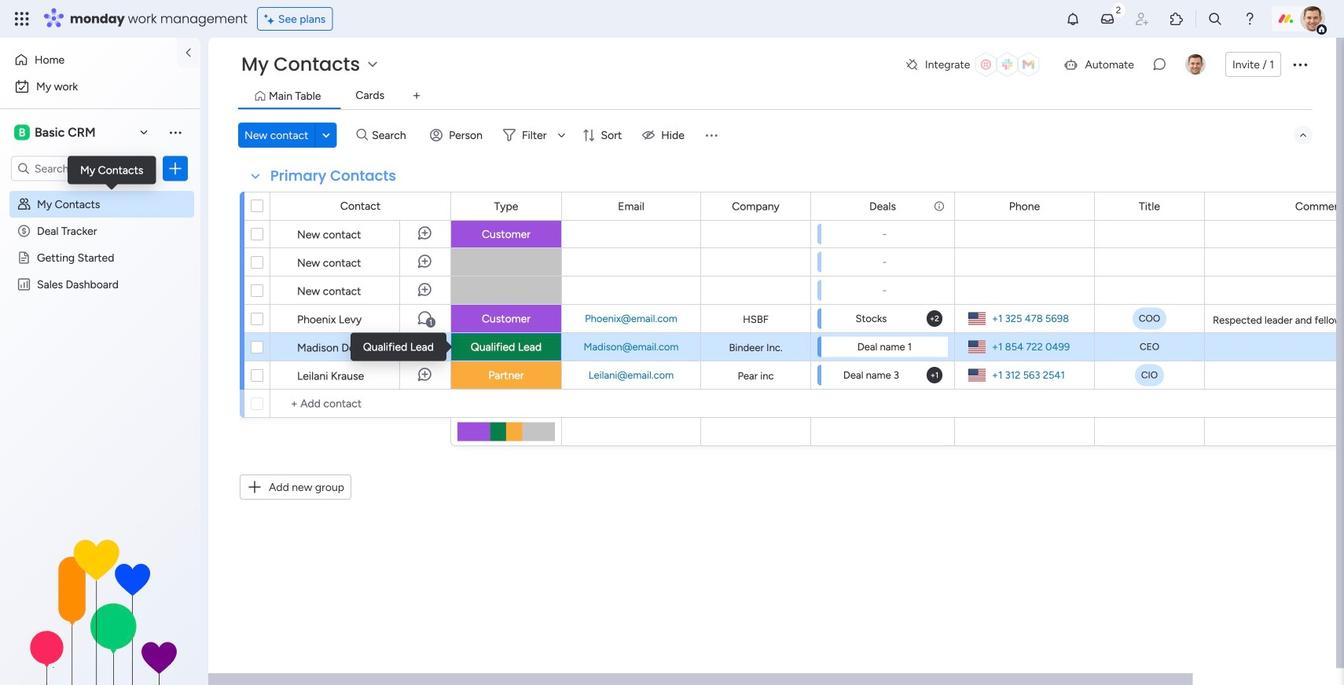 Task type: vqa. For each thing, say whether or not it's contained in the screenshot.
See plans "image"
yes



Task type: describe. For each thing, give the bounding box(es) containing it.
collapse image
[[1297, 129, 1310, 142]]

arrow down image
[[552, 126, 571, 145]]

options image
[[1291, 55, 1310, 74]]

menu image
[[167, 125, 183, 140]]

lottie animation element
[[0, 527, 200, 686]]

+ Add contact text field
[[278, 395, 443, 414]]

views and tools element
[[817, 1, 1328, 35]]

0 horizontal spatial terry turtle image
[[1185, 54, 1206, 75]]

workspace selection element
[[11, 120, 135, 145]]

swkw8 image
[[1063, 57, 1079, 72]]

menu image
[[703, 127, 719, 143]]

monday marketplace image
[[1169, 11, 1185, 27]]

options image
[[167, 161, 183, 176]]

notifications image
[[1065, 11, 1081, 27]]

public dashboard image
[[17, 277, 31, 292]]



Task type: locate. For each thing, give the bounding box(es) containing it.
tab
[[404, 83, 429, 108]]

start a board discussion image
[[1152, 57, 1167, 72]]

terry turtle image up options icon
[[1300, 6, 1325, 31]]

2 image
[[1112, 1, 1126, 18]]

2 vertical spatial option
[[0, 190, 200, 193]]

see plans image
[[264, 10, 278, 28]]

0 vertical spatial option
[[9, 47, 167, 72]]

add view image
[[414, 90, 420, 102]]

select product image
[[14, 11, 30, 27]]

tab list
[[238, 83, 1313, 110]]

terry turtle image right 'start a board discussion' "image"
[[1185, 54, 1206, 75]]

search everything image
[[1208, 11, 1223, 27]]

Search in workspace field
[[33, 159, 131, 177]]

Search field
[[368, 124, 415, 146]]

option
[[9, 47, 167, 72], [9, 74, 191, 99], [0, 190, 200, 193]]

1 vertical spatial terry turtle image
[[1185, 54, 1206, 75]]

angle down image
[[322, 129, 330, 141]]

column information image
[[933, 200, 946, 213]]

help image
[[1242, 11, 1258, 27]]

terry turtle image
[[1300, 6, 1325, 31], [1185, 54, 1206, 75]]

v2 search image
[[356, 126, 368, 144]]

1 vertical spatial option
[[9, 74, 191, 99]]

list box
[[0, 188, 200, 510]]

1 horizontal spatial terry turtle image
[[1300, 6, 1325, 31]]

lottie animation image
[[0, 527, 200, 686]]

public board image
[[17, 250, 31, 265]]

None field
[[267, 166, 400, 186], [490, 198, 522, 215], [614, 198, 648, 215], [728, 198, 784, 215], [866, 198, 900, 215], [1005, 198, 1044, 215], [1135, 198, 1164, 215], [1292, 198, 1344, 215], [267, 166, 400, 186], [490, 198, 522, 215], [614, 198, 648, 215], [728, 198, 784, 215], [866, 198, 900, 215], [1005, 198, 1044, 215], [1135, 198, 1164, 215], [1292, 198, 1344, 215]]

0 vertical spatial terry turtle image
[[1300, 6, 1325, 31]]

achde image
[[905, 57, 919, 72]]

update feed image
[[1100, 11, 1116, 27]]



